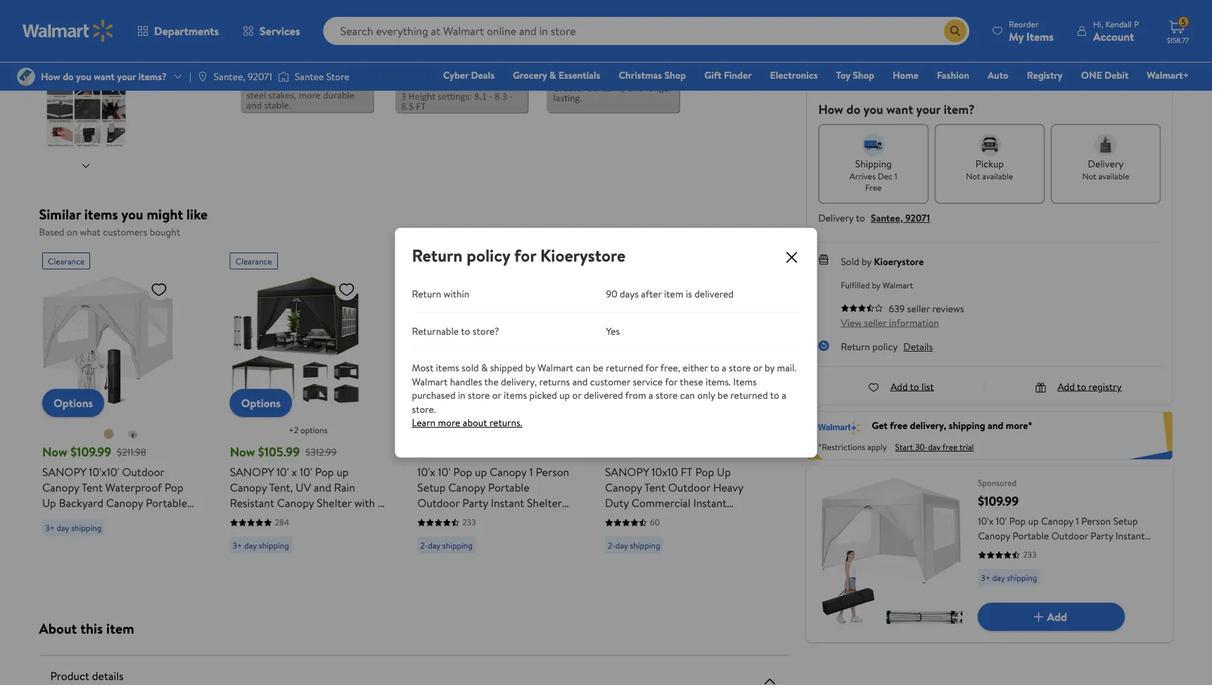 Task type: locate. For each thing, give the bounding box(es) containing it.
4 right rain
[[377, 495, 384, 510]]

2 horizontal spatial 10'
[[438, 464, 450, 479]]

up left backyard
[[42, 495, 56, 510]]

1 horizontal spatial gazebo
[[269, 541, 306, 557]]

0 vertical spatial carrying
[[417, 526, 459, 541]]

policy for for
[[467, 243, 510, 267]]

outdoor down 10'x
[[417, 495, 459, 510]]

options for sanopy 10' x 10' pop up canopy tent, uv and rain resistant canopy shelter with 4 removable sidewalls&4 stakes&ropes and sandbags, canopy gazebo with carry bag for grass, beach and camping
[[241, 395, 280, 410]]

10' left x
[[276, 464, 289, 479]]

2 horizontal spatial party
[[701, 510, 727, 526]]

1 horizontal spatial 10'
[[299, 464, 312, 479]]

2 shop from the left
[[853, 68, 874, 82]]

0 horizontal spatial delivery,
[[501, 374, 537, 388]]

sanopy down $137.99
[[605, 464, 649, 479]]

close dialog image
[[783, 249, 800, 266]]

0 horizontal spatial you
[[121, 204, 143, 224]]

1 right dec
[[895, 170, 897, 182]]

electronics link
[[764, 68, 824, 83]]

add to favorites list, sanopy 10x10 ft pop up canopy tent outdoor heavy duty commercial instant shelter waterproof party tent gazebo with 4 removable sidewalls, roller bag and 4 sandbags, black image
[[713, 280, 730, 298]]

shelter down backyard
[[82, 526, 116, 541]]

options
[[53, 395, 93, 410], [241, 395, 280, 410], [428, 395, 468, 410], [616, 395, 655, 410]]

returned up "from"
[[606, 361, 643, 374]]

rain
[[334, 479, 355, 495]]

0 vertical spatial items
[[84, 204, 118, 224]]

clearance for now $109.99
[[47, 255, 84, 267]]

1 horizontal spatial or
[[572, 388, 581, 402]]

1 horizontal spatial a
[[722, 361, 726, 374]]

dec
[[878, 170, 893, 182]]

return left within
[[412, 287, 441, 301]]

4 inside $109.99 10'x 10' pop up canopy 1 person setup canopy portable outdoor party instant shelter with 4 removable sidewalls & carrying bag for wedding picnics camping, white
[[441, 510, 447, 526]]

2 options from the left
[[241, 395, 280, 410]]

item?
[[944, 100, 975, 118]]

you right do
[[864, 100, 883, 118]]

3 sanopy from the left
[[605, 464, 649, 479]]

and right returns
[[572, 374, 588, 388]]

like
[[186, 204, 208, 224]]

available down intent image for delivery in the top of the page
[[1098, 170, 1129, 182]]

1 horizontal spatial party
[[462, 495, 488, 510]]

outdoor
[[122, 464, 164, 479], [668, 479, 710, 495], [417, 495, 459, 510]]

$109.99 inside now $109.99 $211.98 sanopy 10'x10' outdoor canopy tent waterproof pop up backyard canopy portable party commercial instant canopy shelter tent gazebo with 4 removable sidewalls & carrying bag for wedding picnics camping
[[70, 443, 111, 460]]

available for delivery
[[1098, 170, 1129, 182]]

1 horizontal spatial 1
[[895, 170, 897, 182]]

$311.98
[[677, 445, 706, 458]]

canopy left 10x10
[[605, 479, 642, 495]]

add to registry
[[1058, 379, 1122, 393]]

1 vertical spatial picnics
[[42, 572, 76, 588]]

not inside delivery not available
[[1082, 170, 1096, 182]]

1 vertical spatial 3+
[[232, 539, 242, 551]]

policy for details
[[872, 340, 898, 353]]

0 vertical spatial up
[[717, 464, 731, 479]]

to left registry
[[1077, 379, 1086, 393]]

10x10
[[651, 464, 678, 479]]

4 product group from the left
[[605, 247, 761, 581]]

1 vertical spatial carrying
[[42, 557, 84, 572]]

outdoor inside now $137.99 $311.98 sanopy 10x10 ft pop up canopy tent outdoor heavy duty commercial instant shelter waterproof party tent gazebo with 4 removable sidewalls, roller bag and 4 sandbags, black
[[668, 479, 710, 495]]

1 options link from the left
[[42, 389, 104, 417]]

available inside pickup not available
[[982, 170, 1013, 182]]

picked
[[529, 388, 557, 402]]

to left list
[[910, 379, 919, 393]]

0 horizontal spatial picnics
[[42, 572, 76, 588]]

policy
[[467, 243, 510, 267], [872, 340, 898, 353]]

shelter up sidewalls,
[[605, 510, 640, 526]]

1 clearance from the left
[[47, 255, 84, 267]]

product group
[[42, 247, 198, 588], [229, 247, 386, 581], [417, 247, 574, 581], [605, 247, 761, 581]]

options link for 10'x 10' pop up canopy 1 person setup canopy portable outdoor party instant shelter with 4 removable sidewalls & carrying bag for wedding picnics camping, white
[[417, 389, 479, 417]]

sandbags, inside now $137.99 $311.98 sanopy 10x10 ft pop up canopy tent outdoor heavy duty commercial instant shelter waterproof party tent gazebo with 4 removable sidewalls, roller bag and 4 sandbags, black
[[605, 557, 653, 572]]

0 vertical spatial 233
[[462, 516, 476, 528]]

product details image
[[761, 673, 778, 685]]

actual color list
[[815, 25, 1164, 89]]

up down about
[[474, 464, 487, 479]]

1 horizontal spatial not
[[1082, 170, 1096, 182]]

2 horizontal spatial 3+ day shipping
[[981, 572, 1037, 584]]

waterproof up roller on the bottom right of the page
[[642, 510, 699, 526]]

2 sanopy from the left
[[229, 464, 273, 479]]

product group containing now $105.99
[[229, 247, 386, 581]]

cyber deals link
[[437, 68, 501, 83]]

to left store?
[[461, 324, 470, 337]]

items left "sold"
[[436, 361, 459, 374]]

item inside return policy for kioerystore dialog
[[664, 287, 683, 301]]

grocery
[[513, 68, 547, 82]]

233 up add to cart 'icon' at the bottom of the page
[[1023, 549, 1037, 561]]

removable inside $109.99 10'x 10' pop up canopy 1 person setup canopy portable outdoor party instant shelter with 4 removable sidewalls & carrying bag for wedding picnics camping, white
[[450, 510, 504, 526]]

0 horizontal spatial not
[[966, 170, 980, 182]]

10'
[[276, 464, 289, 479], [299, 464, 312, 479], [438, 464, 450, 479]]

roller
[[654, 541, 683, 557]]

camping inside now $109.99 $211.98 sanopy 10'x10' outdoor canopy tent waterproof pop up backyard canopy portable party commercial instant canopy shelter tent gazebo with 4 removable sidewalls & carrying bag for wedding picnics camping
[[78, 572, 122, 588]]

233
[[462, 516, 476, 528], [1023, 549, 1037, 561]]

1 inside shipping arrives dec 1 free
[[895, 170, 897, 182]]

0 horizontal spatial walmart
[[412, 374, 448, 388]]

be right returns
[[593, 361, 604, 374]]

now inside now $109.99 $211.98 sanopy 10'x10' outdoor canopy tent waterproof pop up backyard canopy portable party commercial instant canopy shelter tent gazebo with 4 removable sidewalls & carrying bag for wedding picnics camping
[[42, 443, 67, 460]]

shipping left white
[[442, 539, 472, 551]]

return down "view"
[[841, 340, 870, 353]]

0 vertical spatial return
[[412, 243, 463, 267]]

$89.49 right the "fashion"
[[975, 69, 1004, 82]]

camping up this
[[78, 572, 122, 588]]

1 now from the left
[[42, 443, 67, 460]]

get free delivery, shipping and more* banner
[[806, 411, 1173, 460]]

0 vertical spatial sidewalls
[[507, 510, 550, 526]]

white
[[502, 541, 531, 557]]

portable down $211.98
[[145, 495, 187, 510]]

seller right "639"
[[907, 302, 930, 315]]

1 horizontal spatial you
[[864, 100, 883, 118]]

day down duty
[[615, 539, 628, 551]]

2-day shipping down 60
[[607, 539, 660, 551]]

1 vertical spatial returned
[[730, 388, 768, 402]]

& inside now $109.99 $211.98 sanopy 10'x10' outdoor canopy tent waterproof pop up backyard canopy portable party commercial instant canopy shelter tent gazebo with 4 removable sidewalls & carrying bag for wedding picnics camping
[[178, 541, 185, 557]]

picnics left "camping," at bottom
[[417, 541, 451, 557]]

actual color : black
[[818, 6, 900, 20]]

carrying down 'setup'
[[417, 526, 459, 541]]

policy inside dialog
[[467, 243, 510, 267]]

instant down $211.98
[[132, 510, 166, 526]]

1 horizontal spatial camping
[[332, 557, 375, 572]]

sanopy for $109.99
[[42, 464, 86, 479]]

commercial down the '10'x10''
[[70, 510, 129, 526]]

instant
[[491, 495, 524, 510], [693, 495, 726, 510], [132, 510, 166, 526]]

now for $105.99
[[229, 443, 255, 460]]

shop inside "christmas shop" link
[[664, 68, 686, 82]]

0 horizontal spatial 2-
[[420, 539, 427, 551]]

delivery down intent image for delivery in the top of the page
[[1088, 157, 1124, 170]]

0 horizontal spatial kioerystore
[[540, 243, 626, 267]]

1 available from the left
[[982, 170, 1013, 182]]

in
[[458, 388, 465, 402]]

duty
[[605, 495, 628, 510]]

instant inside now $109.99 $211.98 sanopy 10'x10' outdoor canopy tent waterproof pop up backyard canopy portable party commercial instant canopy shelter tent gazebo with 4 removable sidewalls & carrying bag for wedding picnics camping
[[132, 510, 166, 526]]

1 horizontal spatial waterproof
[[642, 510, 699, 526]]

product group containing now $109.99
[[42, 247, 198, 588]]

$89.49 left the "fashion"
[[906, 69, 934, 82]]

0 horizontal spatial now
[[42, 443, 67, 460]]

backyard
[[59, 495, 103, 510]]

sponsored
[[978, 477, 1017, 489]]

return for return within
[[412, 287, 441, 301]]

black
[[878, 6, 900, 20], [656, 557, 682, 572]]

0 horizontal spatial portable
[[145, 495, 187, 510]]

can right returns
[[576, 361, 591, 374]]

canopy left the tent,
[[229, 479, 266, 495]]

1 horizontal spatial sandbags,
[[605, 557, 653, 572]]

0 horizontal spatial waterproof
[[105, 479, 162, 495]]

removable inside now $105.99 $312.99 sanopy 10' x 10' pop up canopy tent, uv and rain resistant canopy shelter with 4 removable sidewalls&4 stakes&ropes and sandbags, canopy gazebo with carry bag for grass, beach and camping
[[229, 510, 283, 526]]

0 horizontal spatial seller
[[629, 255, 648, 267]]

3 now from the left
[[605, 443, 630, 460]]

1 vertical spatial wedding
[[125, 557, 168, 572]]

to for returnable to store?
[[461, 324, 470, 337]]

2 horizontal spatial gazebo
[[605, 526, 641, 541]]

5 $89.49 from the left
[[1115, 69, 1143, 82]]

1 horizontal spatial instant
[[491, 495, 524, 510]]

sold
[[462, 361, 479, 374]]

2 not from the left
[[1082, 170, 1096, 182]]

seller down 3.6228 stars out of 5, based on 639 seller reviews "element"
[[864, 315, 887, 329]]

options link up khaki image
[[42, 389, 104, 417]]

items for sold
[[436, 361, 459, 374]]

not inside pickup not available
[[966, 170, 980, 182]]

day
[[928, 441, 941, 453], [56, 521, 69, 533], [244, 539, 256, 551], [427, 539, 440, 551], [615, 539, 628, 551], [992, 572, 1005, 584]]

1 product group from the left
[[42, 247, 198, 588]]

options link for sanopy 10' x 10' pop up canopy tent, uv and rain resistant canopy shelter with 4 removable sidewalls&4 stakes&ropes and sandbags, canopy gazebo with carry bag for grass, beach and camping
[[229, 389, 291, 417]]

bag right roller on the bottom right of the page
[[685, 541, 704, 557]]

0 horizontal spatial item
[[106, 618, 134, 638]]

you for want
[[864, 100, 883, 118]]

return for return policy for kioerystore
[[412, 243, 463, 267]]

return up return within at the top
[[412, 243, 463, 267]]

1 vertical spatial delivered
[[584, 388, 623, 402]]

shop right toy
[[853, 68, 874, 82]]

sanopy 10x10 ft pop up canopy tent outdoor heavy duty commercial instant shelter waterproof party tent gazebo with 4 removable sidewalls, roller bag and 4 sandbags, black image
[[605, 275, 735, 406]]

for inside now $109.99 $211.98 sanopy 10'x10' outdoor canopy tent waterproof pop up backyard canopy portable party commercial instant canopy shelter tent gazebo with 4 removable sidewalls & carrying bag for wedding picnics camping
[[108, 557, 122, 572]]

$89.49
[[836, 69, 865, 82], [906, 69, 934, 82], [975, 69, 1004, 82], [1045, 69, 1074, 82], [1115, 69, 1143, 82]]

0 horizontal spatial delivered
[[584, 388, 623, 402]]

add button
[[978, 603, 1125, 631]]

0 horizontal spatial delivery
[[818, 211, 854, 225]]

camping right beach
[[332, 557, 375, 572]]

$89.49 for 3rd $89.49 button
[[975, 69, 1004, 82]]

items for you
[[84, 204, 118, 224]]

picnics inside $109.99 10'x 10' pop up canopy 1 person setup canopy portable outdoor party instant shelter with 4 removable sidewalls & carrying bag for wedding picnics camping, white
[[417, 541, 451, 557]]

3 10' from the left
[[438, 464, 450, 479]]

or left mail.
[[753, 361, 762, 374]]

0 vertical spatial sandbags,
[[321, 526, 369, 541]]

1 shop from the left
[[664, 68, 686, 82]]

sanopy inside now $105.99 $312.99 sanopy 10' x 10' pop up canopy tent, uv and rain resistant canopy shelter with 4 removable sidewalls&4 stakes&ropes and sandbags, canopy gazebo with carry bag for grass, beach and camping
[[229, 464, 273, 479]]

sanopy for $137.99
[[605, 464, 649, 479]]

shop inside toy shop link
[[853, 68, 874, 82]]

bag inside now $109.99 $211.98 sanopy 10'x10' outdoor canopy tent waterproof pop up backyard canopy portable party commercial instant canopy shelter tent gazebo with 4 removable sidewalls & carrying bag for wedding picnics camping
[[87, 557, 105, 572]]

fashion
[[937, 68, 969, 82]]

3 options from the left
[[428, 395, 468, 410]]

item right this
[[106, 618, 134, 638]]

2 horizontal spatial outdoor
[[668, 479, 710, 495]]

1 horizontal spatial 2-day shipping
[[607, 539, 660, 551]]

0 vertical spatial you
[[864, 100, 883, 118]]

bought
[[150, 225, 180, 239]]

beach
[[279, 557, 309, 572]]

shelter inside now $109.99 $211.98 sanopy 10'x10' outdoor canopy tent waterproof pop up backyard canopy portable party commercial instant canopy shelter tent gazebo with 4 removable sidewalls & carrying bag for wedding picnics camping
[[82, 526, 116, 541]]

now inside now $105.99 $312.99 sanopy 10' x 10' pop up canopy tent, uv and rain resistant canopy shelter with 4 removable sidewalls&4 stakes&ropes and sandbags, canopy gazebo with carry bag for grass, beach and camping
[[229, 443, 255, 460]]

store?
[[473, 324, 499, 337]]

0 horizontal spatial up
[[336, 464, 348, 479]]

store down free,
[[656, 388, 678, 402]]

2 now from the left
[[229, 443, 255, 460]]

1 options from the left
[[53, 395, 93, 410]]

canopy
[[489, 464, 526, 479], [42, 479, 79, 495], [229, 479, 266, 495], [448, 479, 485, 495], [605, 479, 642, 495], [106, 495, 143, 510], [277, 495, 314, 510], [42, 526, 79, 541], [229, 541, 266, 557]]

best
[[610, 255, 627, 267]]

canopy down the "resistant"
[[229, 541, 266, 557]]

2 vertical spatial return
[[841, 340, 870, 353]]

carrying inside $109.99 10'x 10' pop up canopy 1 person setup canopy portable outdoor party instant shelter with 4 removable sidewalls & carrying bag for wedding picnics camping, white
[[417, 526, 459, 541]]

1 horizontal spatial free
[[942, 441, 958, 453]]

1 vertical spatial be
[[718, 388, 728, 402]]

the
[[484, 374, 499, 388]]

1 horizontal spatial portable
[[488, 479, 529, 495]]

1 vertical spatial waterproof
[[642, 510, 699, 526]]

3 product group from the left
[[417, 247, 574, 581]]

walmart up store.
[[412, 374, 448, 388]]

1 sanopy from the left
[[42, 464, 86, 479]]

$109.99 for sponsored
[[978, 492, 1019, 510]]

1 2-day shipping from the left
[[420, 539, 472, 551]]

1 horizontal spatial item
[[664, 287, 683, 301]]

1 horizontal spatial seller
[[864, 315, 887, 329]]

bag inside now $105.99 $312.99 sanopy 10' x 10' pop up canopy tent, uv and rain resistant canopy shelter with 4 removable sidewalls&4 stakes&ropes and sandbags, canopy gazebo with carry bag for grass, beach and camping
[[362, 541, 380, 557]]

up down $312.99
[[336, 464, 348, 479]]

bag right carry
[[362, 541, 380, 557]]

bag left white
[[462, 526, 480, 541]]

add to favorites list, sanopy 10'x10' outdoor canopy tent waterproof pop up backyard canopy portable party commercial instant canopy shelter tent gazebo with 4 removable sidewalls & carrying bag for wedding picnics camping image
[[150, 280, 167, 298]]

canopy down the '10'x10''
[[106, 495, 143, 510]]

$109.99 up 10'x
[[417, 443, 458, 460]]

1 vertical spatial delivery,
[[910, 418, 946, 432]]

walmart+
[[1147, 68, 1189, 82]]

uv
[[295, 479, 311, 495]]

1 vertical spatial item
[[106, 618, 134, 638]]

1 horizontal spatial commercial
[[631, 495, 690, 510]]

1 horizontal spatial outdoor
[[417, 495, 459, 510]]

store
[[729, 361, 751, 374], [468, 388, 490, 402], [656, 388, 678, 402]]

canopy inside now $137.99 $311.98 sanopy 10x10 ft pop up canopy tent outdoor heavy duty commercial instant shelter waterproof party tent gazebo with 4 removable sidewalls, roller bag and 4 sandbags, black
[[605, 479, 642, 495]]

delivery, right the at the left
[[501, 374, 537, 388]]

1 $89.49 from the left
[[836, 69, 865, 82]]

sanopy inside now $109.99 $211.98 sanopy 10'x10' outdoor canopy tent waterproof pop up backyard canopy portable party commercial instant canopy shelter tent gazebo with 4 removable sidewalls & carrying bag for wedding picnics camping
[[42, 464, 86, 479]]

shipping up trial
[[949, 418, 985, 432]]

a right "from"
[[649, 388, 653, 402]]

intent image for delivery image
[[1095, 133, 1117, 156]]

returned
[[606, 361, 643, 374], [730, 388, 768, 402]]

sanopy 10'x10' outdoor canopy tent waterproof pop up backyard canopy portable party commercial instant canopy shelter tent gazebo with 4 removable sidewalls & carrying bag for wedding picnics camping image
[[42, 275, 173, 406]]

on
[[67, 225, 78, 239]]

free left trial
[[942, 441, 958, 453]]

be
[[593, 361, 604, 374], [718, 388, 728, 402]]

items inside similar items you might like based on what customers bought
[[84, 204, 118, 224]]

2 $89.49 from the left
[[906, 69, 934, 82]]

options for sanopy 10'x10' outdoor canopy tent waterproof pop up backyard canopy portable party commercial instant canopy shelter tent gazebo with 4 removable sidewalls & carrying bag for wedding picnics camping
[[53, 395, 93, 410]]

0 vertical spatial waterproof
[[105, 479, 162, 495]]

with inside now $137.99 $311.98 sanopy 10x10 ft pop up canopy tent outdoor heavy duty commercial instant shelter waterproof party tent gazebo with 4 removable sidewalls, roller bag and 4 sandbags, black
[[644, 526, 665, 541]]

0 vertical spatial black
[[878, 6, 900, 20]]

you for might
[[121, 204, 143, 224]]

2 2-day shipping from the left
[[607, 539, 660, 551]]

2 product group from the left
[[229, 247, 386, 581]]

1 $89.49 button from the left
[[818, 28, 882, 86]]

add for add
[[1047, 609, 1067, 625]]

most
[[412, 361, 434, 374]]

1 vertical spatial 1
[[529, 464, 533, 479]]

santee, 92071 button
[[871, 211, 930, 225]]

sidewalls,
[[605, 541, 651, 557]]

and left the more*
[[988, 418, 1003, 432]]

by left mail.
[[765, 361, 775, 374]]

learn more about returns. link
[[412, 416, 800, 429]]

party inside now $109.99 $211.98 sanopy 10'x10' outdoor canopy tent waterproof pop up backyard canopy portable party commercial instant canopy shelter tent gazebo with 4 removable sidewalls & carrying bag for wedding picnics camping
[[42, 510, 68, 526]]

delivery for to
[[818, 211, 854, 225]]

3+ day shipping down backyard
[[45, 521, 101, 533]]

1 horizontal spatial shop
[[853, 68, 874, 82]]

1 horizontal spatial be
[[718, 388, 728, 402]]

not down intent image for pickup
[[966, 170, 980, 182]]

similar items you might like based on what customers bought
[[39, 204, 208, 239]]

sidewalls&4
[[286, 510, 344, 526]]

sanopy inside now $137.99 $311.98 sanopy 10x10 ft pop up canopy tent outdoor heavy duty commercial instant shelter waterproof party tent gazebo with 4 removable sidewalls, roller bag and 4 sandbags, black
[[605, 464, 649, 479]]

free right get
[[890, 418, 908, 432]]

registry link
[[1021, 68, 1069, 83]]

outdoor inside now $109.99 $211.98 sanopy 10'x10' outdoor canopy tent waterproof pop up backyard canopy portable party commercial instant canopy shelter tent gazebo with 4 removable sidewalls & carrying bag for wedding picnics camping
[[122, 464, 164, 479]]

2 clearance from the left
[[235, 255, 272, 267]]

picnics
[[417, 541, 451, 557], [42, 572, 76, 588]]

add inside button
[[1047, 609, 1067, 625]]

intent image for pickup image
[[978, 133, 1001, 156]]

commercial up 60
[[631, 495, 690, 510]]

sidewalls inside $109.99 10'x 10' pop up canopy 1 person setup canopy portable outdoor party instant shelter with 4 removable sidewalls & carrying bag for wedding picnics camping, white
[[507, 510, 550, 526]]

options link for sanopy 10'x10' outdoor canopy tent waterproof pop up backyard canopy portable party commercial instant canopy shelter tent gazebo with 4 removable sidewalls & carrying bag for wedding picnics camping
[[42, 389, 104, 417]]

delivery inside delivery not available
[[1088, 157, 1124, 170]]

now down learn more about returns. link
[[605, 443, 630, 460]]

returned right only
[[730, 388, 768, 402]]

2 horizontal spatial $109.99
[[978, 492, 1019, 510]]

0 vertical spatial free
[[890, 418, 908, 432]]

1 horizontal spatial $109.99
[[417, 443, 458, 460]]

shop for christmas shop
[[664, 68, 686, 82]]

+2
[[288, 423, 298, 435]]

black inside now $137.99 $311.98 sanopy 10x10 ft pop up canopy tent outdoor heavy duty commercial instant shelter waterproof party tent gazebo with 4 removable sidewalls, roller bag and 4 sandbags, black
[[656, 557, 682, 572]]

options link down service
[[605, 389, 667, 417]]

2 vertical spatial items
[[504, 388, 527, 402]]

3+ day shipping up the grass,
[[232, 539, 289, 551]]

1 vertical spatial free
[[942, 441, 958, 453]]

return
[[412, 243, 463, 267], [412, 287, 441, 301], [841, 340, 870, 353]]

2 available from the left
[[1098, 170, 1129, 182]]

carry
[[332, 541, 359, 557]]

1 horizontal spatial picnics
[[417, 541, 451, 557]]

available inside delivery not available
[[1098, 170, 1129, 182]]

0 horizontal spatial policy
[[467, 243, 510, 267]]

1 horizontal spatial delivery,
[[910, 418, 946, 432]]

shipping inside the get free delivery, shipping and more* "banner"
[[949, 418, 985, 432]]

removable right 60
[[677, 526, 731, 541]]

0 horizontal spatial 1
[[529, 464, 533, 479]]

black right sidewalls,
[[656, 557, 682, 572]]

outdoor down $211.98
[[122, 464, 164, 479]]

based
[[39, 225, 64, 239]]

delivered up learn more about returns. link
[[584, 388, 623, 402]]

to left santee,
[[856, 211, 865, 225]]

0 vertical spatial wedding
[[500, 526, 543, 541]]

items up what
[[84, 204, 118, 224]]

0 horizontal spatial wedding
[[125, 557, 168, 572]]

0 horizontal spatial outdoor
[[122, 464, 164, 479]]

walmart up the picked at the bottom of page
[[538, 361, 573, 374]]

1 horizontal spatial sidewalls
[[507, 510, 550, 526]]

what
[[80, 225, 100, 239]]

$109.99
[[70, 443, 111, 460], [417, 443, 458, 460], [978, 492, 1019, 510]]

trial
[[960, 441, 974, 453]]

delivered right is at the right of page
[[694, 287, 734, 301]]

$89.49 button
[[818, 28, 882, 86], [888, 28, 952, 86], [958, 28, 1022, 86], [1027, 28, 1091, 86], [1097, 28, 1161, 86]]

1 vertical spatial items
[[436, 361, 459, 374]]

waterproof down $211.98
[[105, 479, 162, 495]]

2- down duty
[[607, 539, 615, 551]]

2 horizontal spatial sanopy
[[605, 464, 649, 479]]

shipping
[[949, 418, 985, 432], [71, 521, 101, 533], [258, 539, 289, 551], [442, 539, 472, 551], [630, 539, 660, 551], [1007, 572, 1037, 584]]

gazebo inside now $137.99 $311.98 sanopy 10x10 ft pop up canopy tent outdoor heavy duty commercial instant shelter waterproof party tent gazebo with 4 removable sidewalls, roller bag and 4 sandbags, black
[[605, 526, 641, 541]]

2 vertical spatial 3+
[[981, 572, 990, 584]]

by right sold
[[862, 254, 872, 268]]

0 horizontal spatial 2-day shipping
[[420, 539, 472, 551]]

seller
[[629, 255, 648, 267], [907, 302, 930, 315], [864, 315, 887, 329]]

0 horizontal spatial store
[[468, 388, 490, 402]]

2 horizontal spatial seller
[[907, 302, 930, 315]]

1 horizontal spatial 2-
[[607, 539, 615, 551]]

3 options link from the left
[[417, 389, 479, 417]]

0 horizontal spatial sidewalls
[[132, 541, 175, 557]]

instant inside now $137.99 $311.98 sanopy 10x10 ft pop up canopy tent outdoor heavy duty commercial instant shelter waterproof party tent gazebo with 4 removable sidewalls, roller bag and 4 sandbags, black
[[693, 495, 726, 510]]

items right the at the left
[[504, 388, 527, 402]]

$109.99 for now
[[70, 443, 111, 460]]

toy shop link
[[830, 68, 881, 83]]

1 inside $109.99 10'x 10' pop up canopy 1 person setup canopy portable outdoor party instant shelter with 4 removable sidewalls & carrying bag for wedding picnics camping, white
[[529, 464, 533, 479]]

1 horizontal spatial policy
[[872, 340, 898, 353]]

3 $89.49 from the left
[[975, 69, 1004, 82]]

now left "$105.99"
[[229, 443, 255, 460]]

removable down backyard
[[75, 541, 129, 557]]

options link up +2
[[229, 389, 291, 417]]

shipping up add to cart 'icon' at the bottom of the page
[[1007, 572, 1037, 584]]

actual
[[818, 6, 846, 20]]

now inside now $137.99 $311.98 sanopy 10x10 ft pop up canopy tent outdoor heavy duty commercial instant shelter waterproof party tent gazebo with 4 removable sidewalls, roller bag and 4 sandbags, black
[[605, 443, 630, 460]]

apply
[[867, 441, 887, 453]]

outdoor down '$311.98'
[[668, 479, 710, 495]]

available for pickup
[[982, 170, 1013, 182]]

1 not from the left
[[966, 170, 980, 182]]

:
[[872, 6, 875, 20]]

day inside the get free delivery, shipping and more* "banner"
[[928, 441, 941, 453]]

store.
[[412, 402, 436, 416]]

now $109.99 $211.98 sanopy 10'x10' outdoor canopy tent waterproof pop up backyard canopy portable party commercial instant canopy shelter tent gazebo with 4 removable sidewalls & carrying bag for wedding picnics camping
[[42, 443, 187, 588]]

up right the picked at the bottom of page
[[559, 388, 570, 402]]

day down get free delivery, shipping and more*
[[928, 441, 941, 453]]

from
[[625, 388, 646, 402]]

day down backyard
[[56, 521, 69, 533]]

not for delivery
[[1082, 170, 1096, 182]]

10'x 10' pop up canopy 1 person setup canopy portable outdoor party instant shelter with 4 removable sidewalls & carrying bag for wedding picnics camping, white image
[[417, 275, 548, 406], [818, 477, 967, 626]]

store right in
[[468, 388, 490, 402]]

Walmart Site-Wide search field
[[323, 17, 969, 45]]

return policy for kioerystore dialog
[[395, 228, 817, 457]]

1 vertical spatial sidewalls
[[132, 541, 175, 557]]

delivered
[[694, 287, 734, 301], [584, 388, 623, 402]]

policy up within
[[467, 243, 510, 267]]

shipping down 60
[[630, 539, 660, 551]]

233 inside product group
[[462, 516, 476, 528]]

sanopy for $105.99
[[229, 464, 273, 479]]

1 vertical spatial 3+ day shipping
[[232, 539, 289, 551]]

4 $89.49 from the left
[[1045, 69, 1074, 82]]

2 options link from the left
[[229, 389, 291, 417]]

2 horizontal spatial now
[[605, 443, 630, 460]]

product group containing now $137.99
[[605, 247, 761, 581]]

either
[[683, 361, 708, 374]]

up inside $109.99 10'x 10' pop up canopy 1 person setup canopy portable outdoor party instant shelter with 4 removable sidewalls & carrying bag for wedding picnics camping, white
[[474, 464, 487, 479]]

2 horizontal spatial instant
[[693, 495, 726, 510]]

removable inside now $109.99 $211.98 sanopy 10'x10' outdoor canopy tent waterproof pop up backyard canopy portable party commercial instant canopy shelter tent gazebo with 4 removable sidewalls & carrying bag for wedding picnics camping
[[75, 541, 129, 557]]

0 horizontal spatial instant
[[132, 510, 166, 526]]

sandbags,
[[321, 526, 369, 541], [605, 557, 653, 572]]

10'x10'
[[88, 464, 119, 479]]

christmas shop link
[[612, 68, 692, 83]]

portable
[[488, 479, 529, 495], [145, 495, 187, 510]]

up inside now $109.99 $211.98 sanopy 10'x10' outdoor canopy tent waterproof pop up backyard canopy portable party commercial instant canopy shelter tent gazebo with 4 removable sidewalls & carrying bag for wedding picnics camping
[[42, 495, 56, 510]]

items.
[[706, 374, 731, 388]]

you inside similar items you might like based on what customers bought
[[121, 204, 143, 224]]

is
[[686, 287, 692, 301]]

3.6228 stars out of 5, based on 639 seller reviews element
[[841, 304, 883, 312]]

pop inside now $137.99 $311.98 sanopy 10x10 ft pop up canopy tent outdoor heavy duty commercial instant shelter waterproof party tent gazebo with 4 removable sidewalls, roller bag and 4 sandbags, black
[[695, 464, 714, 479]]

add to favorites list, sanopy 10' x 10' pop up canopy tent, uv and rain resistant canopy shelter with 4 removable sidewalls&4 stakes&ropes and sandbags, canopy gazebo with carry bag for grass, beach and camping image
[[338, 280, 355, 298]]

shelter right uv
[[316, 495, 351, 510]]

item
[[664, 287, 683, 301], [106, 618, 134, 638]]



Task type: describe. For each thing, give the bounding box(es) containing it.
portable inside now $109.99 $211.98 sanopy 10'x10' outdoor canopy tent waterproof pop up backyard canopy portable party commercial instant canopy shelter tent gazebo with 4 removable sidewalls & carrying bag for wedding picnics camping
[[145, 495, 187, 510]]

how do you want your item?
[[818, 100, 975, 118]]

do
[[846, 100, 861, 118]]

add for add to list
[[891, 379, 908, 393]]

$109.99 inside $109.99 10'x 10' pop up canopy 1 person setup canopy portable outdoor party instant shelter with 4 removable sidewalls & carrying bag for wedding picnics camping, white
[[417, 443, 458, 460]]

portable inside $109.99 10'x 10' pop up canopy 1 person setup canopy portable outdoor party instant shelter with 4 removable sidewalls & carrying bag for wedding picnics camping, white
[[488, 479, 529, 495]]

intent image for shipping image
[[862, 133, 885, 156]]

seller for 639
[[907, 302, 930, 315]]

with inside now $109.99 $211.98 sanopy 10'x10' outdoor canopy tent waterproof pop up backyard canopy portable party commercial instant canopy shelter tent gazebo with 4 removable sidewalls & carrying bag for wedding picnics camping
[[42, 541, 63, 557]]

$312.99
[[305, 445, 336, 458]]

purchased
[[412, 388, 456, 402]]

about
[[463, 416, 487, 429]]

walmart plus image
[[818, 418, 860, 435]]

shipping down backyard
[[71, 521, 101, 533]]

fashion link
[[930, 68, 976, 83]]

fulfilled by walmart
[[841, 279, 913, 291]]

for inside now $105.99 $312.99 sanopy 10' x 10' pop up canopy tent, uv and rain resistant canopy shelter with 4 removable sidewalls&4 stakes&ropes and sandbags, canopy gazebo with carry bag for grass, beach and camping
[[229, 557, 244, 572]]

$89.49 for second $89.49 button from the left
[[906, 69, 934, 82]]

1 horizontal spatial 233
[[1023, 549, 1037, 561]]

cyber deals
[[443, 68, 495, 82]]

1 horizontal spatial returned
[[730, 388, 768, 402]]

carrying inside now $109.99 $211.98 sanopy 10'x10' outdoor canopy tent waterproof pop up backyard canopy portable party commercial instant canopy shelter tent gazebo with 4 removable sidewalls & carrying bag for wedding picnics camping
[[42, 557, 84, 572]]

4 inside now $105.99 $312.99 sanopy 10' x 10' pop up canopy tent, uv and rain resistant canopy shelter with 4 removable sidewalls&4 stakes&ropes and sandbags, canopy gazebo with carry bag for grass, beach and camping
[[377, 495, 384, 510]]

details button
[[903, 340, 933, 353]]

free,
[[660, 361, 680, 374]]

waterproof inside now $137.99 $311.98 sanopy 10x10 ft pop up canopy tent outdoor heavy duty commercial instant shelter waterproof party tent gazebo with 4 removable sidewalls, roller bag and 4 sandbags, black
[[642, 510, 699, 526]]

canopy left the person
[[489, 464, 526, 479]]

after
[[641, 287, 662, 301]]

and inside now $137.99 $311.98 sanopy 10x10 ft pop up canopy tent outdoor heavy duty commercial instant shelter waterproof party tent gazebo with 4 removable sidewalls, roller bag and 4 sandbags, black
[[706, 541, 724, 557]]

shelter inside now $137.99 $311.98 sanopy 10x10 ft pop up canopy tent outdoor heavy duty commercial instant shelter waterproof party tent gazebo with 4 removable sidewalls, roller bag and 4 sandbags, black
[[605, 510, 640, 526]]

0 vertical spatial delivered
[[694, 287, 734, 301]]

0 horizontal spatial be
[[593, 361, 604, 374]]

1 horizontal spatial 10'x 10' pop up canopy 1 person setup canopy portable outdoor party instant shelter with 4 removable sidewalls & carrying bag for wedding picnics camping, white image
[[818, 477, 967, 626]]

removable inside now $137.99 $311.98 sanopy 10x10 ft pop up canopy tent outdoor heavy duty commercial instant shelter waterproof party tent gazebo with 4 removable sidewalls, roller bag and 4 sandbags, black
[[677, 526, 731, 541]]

seller for best
[[629, 255, 648, 267]]

bag inside $109.99 10'x 10' pop up canopy 1 person setup canopy portable outdoor party instant shelter with 4 removable sidewalls & carrying bag for wedding picnics camping, white
[[462, 526, 480, 541]]

wedding inside $109.99 10'x 10' pop up canopy 1 person setup canopy portable outdoor party instant shelter with 4 removable sidewalls & carrying bag for wedding picnics camping, white
[[500, 526, 543, 541]]

add to cart image
[[1030, 609, 1047, 625]]

gazebo inside now $109.99 $211.98 sanopy 10'x10' outdoor canopy tent waterproof pop up backyard canopy portable party commercial instant canopy shelter tent gazebo with 4 removable sidewalls & carrying bag for wedding picnics camping
[[143, 526, 179, 541]]

grocery & essentials link
[[506, 68, 607, 83]]

delivery for not
[[1088, 157, 1124, 170]]

similar
[[39, 204, 81, 224]]

shop for toy shop
[[853, 68, 874, 82]]

for inside $109.99 10'x 10' pop up canopy 1 person setup canopy portable outdoor party instant shelter with 4 removable sidewalls & carrying bag for wedding picnics camping, white
[[483, 526, 497, 541]]

how
[[818, 100, 843, 118]]

yes
[[606, 324, 620, 337]]

picnics inside now $109.99 $211.98 sanopy 10'x10' outdoor canopy tent waterproof pop up backyard canopy portable party commercial instant canopy shelter tent gazebo with 4 removable sidewalls & carrying bag for wedding picnics camping
[[42, 572, 76, 588]]

$211.98
[[117, 445, 146, 458]]

wedding inside now $109.99 $211.98 sanopy 10'x10' outdoor canopy tent waterproof pop up backyard canopy portable party commercial instant canopy shelter tent gazebo with 4 removable sidewalls & carrying bag for wedding picnics camping
[[125, 557, 168, 572]]

about
[[39, 618, 77, 638]]

delivery, inside the get free delivery, shipping and more* "banner"
[[910, 418, 946, 432]]

$137.99
[[633, 443, 672, 460]]

return policy for kioerystore
[[412, 243, 626, 267]]

pop inside now $109.99 $211.98 sanopy 10'x10' outdoor canopy tent waterproof pop up backyard canopy portable party commercial instant canopy shelter tent gazebo with 4 removable sidewalls & carrying bag for wedding picnics camping
[[164, 479, 183, 495]]

christmas shop
[[619, 68, 686, 82]]

and right beach
[[311, 557, 329, 572]]

setup
[[417, 479, 445, 495]]

up inside now $137.99 $311.98 sanopy 10x10 ft pop up canopy tent outdoor heavy duty commercial instant shelter waterproof party tent gazebo with 4 removable sidewalls, roller bag and 4 sandbags, black
[[717, 464, 731, 479]]

heavy
[[713, 479, 743, 495]]

30-
[[915, 441, 928, 453]]

and inside most items sold & shipped by walmart can be returned for free, either to a store or by mail. walmart handles the delivery, returns and customer service for these items. items purchased in store or items picked up or delivered from a store can only be returned to a store. learn more about returns.
[[572, 374, 588, 388]]

most items sold & shipped by walmart can be returned for free, either to a store or by mail. walmart handles the delivery, returns and customer service for these items. items purchased in store or items picked up or delivered from a store can only be returned to a store. learn more about returns.
[[412, 361, 796, 429]]

and right uv
[[313, 479, 331, 495]]

with inside $109.99 10'x 10' pop up canopy 1 person setup canopy portable outdoor party instant shelter with 4 removable sidewalls & carrying bag for wedding picnics camping, white
[[417, 510, 438, 526]]

customer
[[590, 374, 630, 388]]

canopy right 'setup'
[[448, 479, 485, 495]]

to down mail.
[[770, 388, 779, 402]]

pop inside $109.99 10'x 10' pop up canopy 1 person setup canopy portable outdoor party instant shelter with 4 removable sidewalls & carrying bag for wedding picnics camping, white
[[453, 464, 472, 479]]

2 horizontal spatial store
[[729, 361, 751, 374]]

*restrictions
[[818, 441, 865, 453]]

days
[[620, 287, 639, 301]]

by right fulfilled
[[872, 279, 880, 291]]

one debit link
[[1075, 68, 1135, 83]]

1 horizontal spatial 3+
[[232, 539, 242, 551]]

delivered inside most items sold & shipped by walmart can be returned for free, either to a store or by mail. walmart handles the delivery, returns and customer service for these items. items purchased in store or items picked up or delivered from a store can only be returned to a store. learn more about returns.
[[584, 388, 623, 402]]

customers
[[103, 225, 147, 239]]

1 horizontal spatial walmart
[[538, 361, 573, 374]]

2 horizontal spatial or
[[753, 361, 762, 374]]

$158.77
[[1167, 35, 1189, 45]]

delivery, inside most items sold & shipped by walmart can be returned for free, either to a store or by mail. walmart handles the delivery, returns and customer service for these items. items purchased in store or items picked up or delivered from a store can only be returned to a store. learn more about returns.
[[501, 374, 537, 388]]

0 horizontal spatial or
[[492, 388, 501, 402]]

Search search field
[[323, 17, 969, 45]]

christmas
[[619, 68, 662, 82]]

more*
[[1006, 418, 1032, 432]]

walmart image
[[23, 20, 114, 42]]

2 2- from the left
[[607, 539, 615, 551]]

one debit
[[1081, 68, 1129, 82]]

shipped
[[490, 361, 523, 374]]

want
[[886, 100, 913, 118]]

more
[[438, 416, 460, 429]]

sanopy 10' x 10' straight leg pop-up canopy tent easy one person setup instant outdoor canopy folding shelter with 4 removable sidewalls, air vent on the top, 4 sandbags, carrying bag, black - image 4 of 10 image
[[46, 0, 128, 57]]

day up the grass,
[[244, 539, 256, 551]]

and right 284
[[301, 526, 318, 541]]

outdoor inside $109.99 10'x 10' pop up canopy 1 person setup canopy portable outdoor party instant shelter with 4 removable sidewalls & carrying bag for wedding picnics camping, white
[[417, 495, 459, 510]]

+2 options
[[288, 423, 327, 435]]

to for add to list
[[910, 379, 919, 393]]

product group containing $109.99
[[417, 247, 574, 581]]

product
[[50, 668, 89, 684]]

1 10' from the left
[[276, 464, 289, 479]]

shipping
[[855, 157, 892, 170]]

284
[[274, 516, 289, 528]]

shelter inside now $105.99 $312.99 sanopy 10' x 10' pop up canopy tent, uv and rain resistant canopy shelter with 4 removable sidewalls&4 stakes&ropes and sandbags, canopy gazebo with carry bag for grass, beach and camping
[[316, 495, 351, 510]]

get free delivery, shipping and more*
[[872, 418, 1032, 432]]

kioerystore inside dialog
[[540, 243, 626, 267]]

0 horizontal spatial free
[[890, 418, 908, 432]]

returns
[[539, 374, 570, 388]]

by right shipped
[[525, 361, 535, 374]]

not for pickup
[[966, 170, 980, 182]]

auto
[[988, 68, 1009, 82]]

seller for view
[[864, 315, 887, 329]]

4 right 60
[[667, 526, 674, 541]]

sidewalls inside now $109.99 $211.98 sanopy 10'x10' outdoor canopy tent waterproof pop up backyard canopy portable party commercial instant canopy shelter tent gazebo with 4 removable sidewalls & carrying bag for wedding picnics camping
[[132, 541, 175, 557]]

sold by kioerystore
[[841, 254, 924, 268]]

92071
[[905, 211, 930, 225]]

information
[[889, 315, 939, 329]]

$89.49 for first $89.49 button from left
[[836, 69, 865, 82]]

get
[[872, 418, 888, 432]]

4 options from the left
[[616, 395, 655, 410]]

party inside $109.99 10'x 10' pop up canopy 1 person setup canopy portable outdoor party instant shelter with 4 removable sidewalls & carrying bag for wedding picnics camping, white
[[462, 495, 488, 510]]

shelter inside $109.99 10'x 10' pop up canopy 1 person setup canopy portable outdoor party instant shelter with 4 removable sidewalls & carrying bag for wedding picnics camping, white
[[527, 495, 562, 510]]

bag inside now $137.99 $311.98 sanopy 10x10 ft pop up canopy tent outdoor heavy duty commercial instant shelter waterproof party tent gazebo with 4 removable sidewalls, roller bag and 4 sandbags, black
[[685, 541, 704, 557]]

reviews
[[932, 302, 964, 315]]

2 horizontal spatial a
[[782, 388, 786, 402]]

shipping up the grass,
[[258, 539, 289, 551]]

return policy details
[[841, 340, 933, 353]]

auto link
[[981, 68, 1015, 83]]

up inside most items sold & shipped by walmart can be returned for free, either to a store or by mail. walmart handles the delivery, returns and customer service for these items. items purchased in store or items picked up or delivered from a store can only be returned to a store. learn more about returns.
[[559, 388, 570, 402]]

5
[[1181, 16, 1186, 28]]

$89.49 for first $89.49 button from the right
[[1115, 69, 1143, 82]]

canopy left the '10'x10''
[[42, 479, 79, 495]]

commercial inside now $109.99 $211.98 sanopy 10'x10' outdoor canopy tent waterproof pop up backyard canopy portable party commercial instant canopy shelter tent gazebo with 4 removable sidewalls & carrying bag for wedding picnics camping
[[70, 510, 129, 526]]

4 $89.49 button from the left
[[1027, 28, 1091, 86]]

to for delivery to santee, 92071
[[856, 211, 865, 225]]

*restrictions apply
[[818, 441, 887, 453]]

cyber
[[443, 68, 469, 82]]

0 horizontal spatial can
[[576, 361, 591, 374]]

one
[[1081, 68, 1102, 82]]

white image
[[127, 428, 138, 439]]

up inside now $105.99 $312.99 sanopy 10' x 10' pop up canopy tent, uv and rain resistant canopy shelter with 4 removable sidewalls&4 stakes&ropes and sandbags, canopy gazebo with carry bag for grass, beach and camping
[[336, 464, 348, 479]]

canopy up 284
[[277, 495, 314, 510]]

gazebo inside now $105.99 $312.99 sanopy 10' x 10' pop up canopy tent, uv and rain resistant canopy shelter with 4 removable sidewalls&4 stakes&ropes and sandbags, canopy gazebo with carry bag for grass, beach and camping
[[269, 541, 306, 557]]

1 horizontal spatial kioerystore
[[874, 254, 924, 268]]

sandbags, inside now $105.99 $312.99 sanopy 10' x 10' pop up canopy tent, uv and rain resistant canopy shelter with 4 removable sidewalls&4 stakes&ropes and sandbags, canopy gazebo with carry bag for grass, beach and camping
[[321, 526, 369, 541]]

items
[[733, 374, 757, 388]]

pop inside now $105.99 $312.99 sanopy 10' x 10' pop up canopy tent, uv and rain resistant canopy shelter with 4 removable sidewalls&4 stakes&ropes and sandbags, canopy gazebo with carry bag for grass, beach and camping
[[315, 464, 334, 479]]

1 horizontal spatial can
[[680, 388, 695, 402]]

sanopy 10' x 10' pop up canopy tent, uv and rain resistant canopy shelter with 4 removable sidewalls&4 stakes&ropes and sandbags, canopy gazebo with carry bag for grass, beach and camping image
[[229, 275, 360, 406]]

details
[[92, 668, 124, 684]]

registry
[[1089, 379, 1122, 393]]

this
[[80, 618, 103, 638]]

commercial inside now $137.99 $311.98 sanopy 10x10 ft pop up canopy tent outdoor heavy duty commercial instant shelter waterproof party tent gazebo with 4 removable sidewalls, roller bag and 4 sandbags, black
[[631, 495, 690, 510]]

2 horizontal spatial items
[[504, 388, 527, 402]]

60
[[650, 516, 659, 528]]

to right either
[[710, 361, 719, 374]]

returnable to store?
[[412, 324, 499, 337]]

$89.49 for fourth $89.49 button from left
[[1045, 69, 1074, 82]]

1 2- from the left
[[420, 539, 427, 551]]

10' inside $109.99 10'x 10' pop up canopy 1 person setup canopy portable outdoor party instant shelter with 4 removable sidewalls & carrying bag for wedding picnics camping, white
[[438, 464, 450, 479]]

grass,
[[247, 557, 276, 572]]

0 horizontal spatial returned
[[606, 361, 643, 374]]

khaki image
[[103, 428, 114, 439]]

day up add button
[[992, 572, 1005, 584]]

4 options link from the left
[[605, 389, 667, 417]]

canopy down backyard
[[42, 526, 79, 541]]

day left "camping," at bottom
[[427, 539, 440, 551]]

3 $89.49 button from the left
[[958, 28, 1022, 86]]

0 horizontal spatial a
[[649, 388, 653, 402]]

color
[[848, 6, 872, 20]]

0 vertical spatial 10'x 10' pop up canopy 1 person setup canopy portable outdoor party instant shelter with 4 removable sidewalls & carrying bag for wedding picnics camping, white image
[[417, 275, 548, 406]]

view seller information link
[[841, 315, 939, 329]]

shipping arrives dec 1 free
[[850, 157, 897, 193]]

now for $109.99
[[42, 443, 67, 460]]

camping inside now $105.99 $312.99 sanopy 10' x 10' pop up canopy tent, uv and rain resistant canopy shelter with 4 removable sidewalls&4 stakes&ropes and sandbags, canopy gazebo with carry bag for grass, beach and camping
[[332, 557, 375, 572]]

finder
[[724, 68, 752, 82]]

2 vertical spatial 3+ day shipping
[[981, 572, 1037, 584]]

now for $137.99
[[605, 443, 630, 460]]

next image image
[[80, 160, 91, 172]]

santee,
[[871, 211, 903, 225]]

2 $89.49 button from the left
[[888, 28, 952, 86]]

add for add to registry
[[1058, 379, 1075, 393]]

electronics
[[770, 68, 818, 82]]

gift finder
[[704, 68, 752, 82]]

1 horizontal spatial store
[[656, 388, 678, 402]]

2 horizontal spatial walmart
[[882, 279, 913, 291]]

delivery to santee, 92071
[[818, 211, 930, 225]]

gift finder link
[[698, 68, 758, 83]]

sold
[[841, 254, 859, 268]]

sanopy 10' x 10' straight leg pop-up canopy tent easy one person setup instant outdoor canopy folding shelter with 4 removable sidewalls, air vent on the top, 4 sandbags, carrying bag, black - image 5 of 10 image
[[46, 65, 128, 148]]

instant inside $109.99 10'x 10' pop up canopy 1 person setup canopy portable outdoor party instant shelter with 4 removable sidewalls & carrying bag for wedding picnics camping, white
[[491, 495, 524, 510]]

2 10' from the left
[[299, 464, 312, 479]]

0 vertical spatial 3+
[[45, 521, 54, 533]]

pickup not available
[[966, 157, 1013, 182]]

now $105.99 $312.99 sanopy 10' x 10' pop up canopy tent, uv and rain resistant canopy shelter with 4 removable sidewalls&4 stakes&ropes and sandbags, canopy gazebo with carry bag for grass, beach and camping
[[229, 443, 384, 572]]

5 $89.49 button from the left
[[1097, 28, 1161, 86]]

options for 10'x 10' pop up canopy 1 person setup canopy portable outdoor party instant shelter with 4 removable sidewalls & carrying bag for wedding picnics camping, white
[[428, 395, 468, 410]]

0 vertical spatial 3+ day shipping
[[45, 521, 101, 533]]

add to list button
[[868, 379, 934, 393]]

$105.99
[[258, 443, 300, 460]]

& inside most items sold & shipped by walmart can be returned for free, either to a store or by mail. walmart handles the delivery, returns and customer service for these items. items purchased in store or items picked up or delivered from a store can only be returned to a store. learn more about returns.
[[481, 361, 488, 374]]

4 inside now $109.99 $211.98 sanopy 10'x10' outdoor canopy tent waterproof pop up backyard canopy portable party commercial instant canopy shelter tent gazebo with 4 removable sidewalls & carrying bag for wedding picnics camping
[[65, 541, 72, 557]]

party inside now $137.99 $311.98 sanopy 10x10 ft pop up canopy tent outdoor heavy duty commercial instant shelter waterproof party tent gazebo with 4 removable sidewalls, roller bag and 4 sandbags, black
[[701, 510, 727, 526]]

home link
[[886, 68, 925, 83]]

clearance for now $105.99
[[235, 255, 272, 267]]

tent,
[[269, 479, 293, 495]]

& inside $109.99 10'x 10' pop up canopy 1 person setup canopy portable outdoor party instant shelter with 4 removable sidewalls & carrying bag for wedding picnics camping, white
[[553, 510, 561, 526]]

and inside "banner"
[[988, 418, 1003, 432]]

4 right roller on the bottom right of the page
[[727, 541, 733, 557]]

might
[[147, 204, 183, 224]]

to for add to registry
[[1077, 379, 1086, 393]]

waterproof inside now $109.99 $211.98 sanopy 10'x10' outdoor canopy tent waterproof pop up backyard canopy portable party commercial instant canopy shelter tent gazebo with 4 removable sidewalls & carrying bag for wedding picnics camping
[[105, 479, 162, 495]]



Task type: vqa. For each thing, say whether or not it's contained in the screenshot.
EDGEMONT ELEMENTARY Round
no



